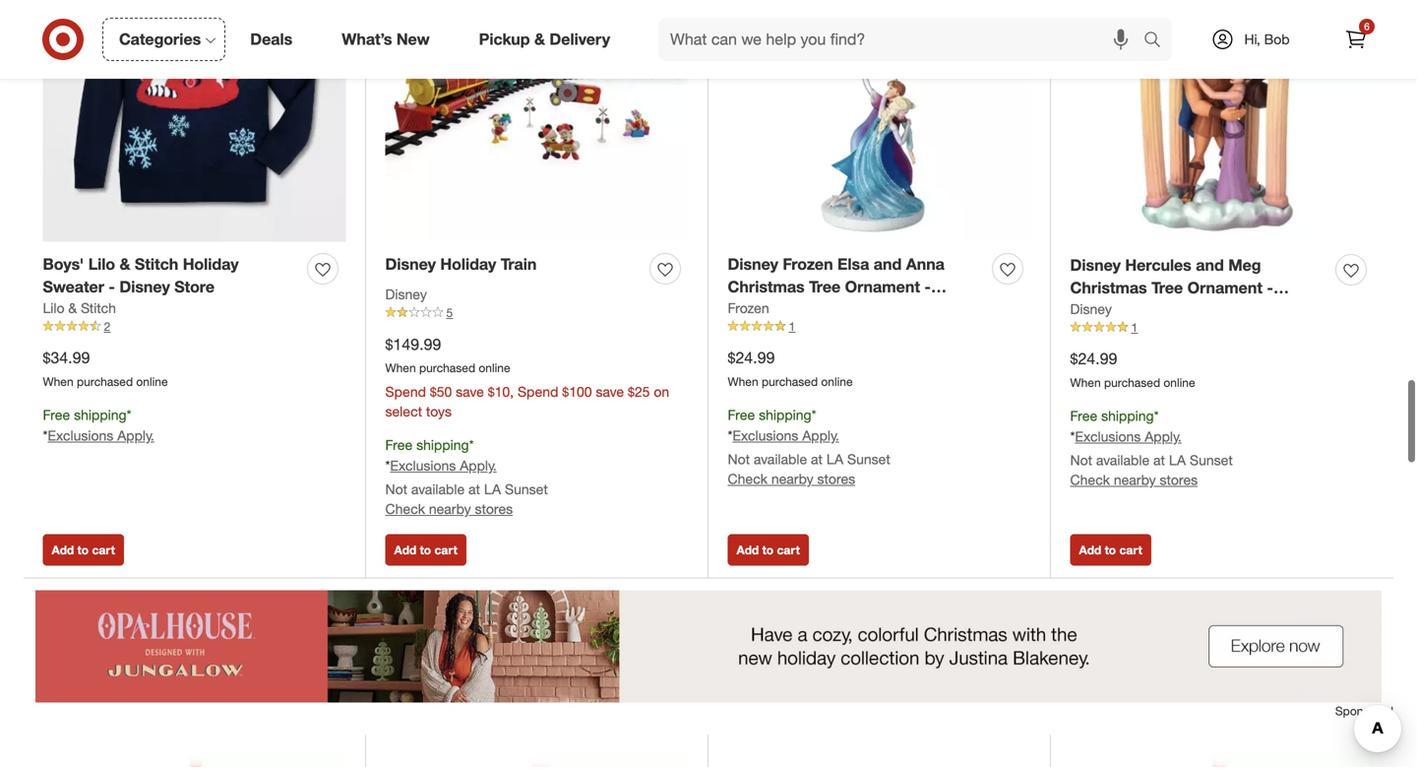 Task type: locate. For each thing, give the bounding box(es) containing it.
1 horizontal spatial la
[[827, 451, 844, 468]]

stitch up 2
[[81, 299, 116, 316]]

1 horizontal spatial christmas
[[1071, 278, 1148, 297]]

free shipping * * exclusions apply. not available at la sunset check nearby stores for store
[[1071, 407, 1234, 488]]

1 cart from the left
[[92, 542, 115, 557]]

$24.99 when purchased online
[[728, 348, 853, 389], [1071, 349, 1196, 390]]

2 horizontal spatial check nearby stores button
[[1071, 470, 1199, 490]]

store
[[783, 300, 822, 319], [1126, 301, 1164, 320]]

2 horizontal spatial -
[[1268, 278, 1274, 297]]

0 horizontal spatial not
[[386, 480, 408, 498]]

4 add to cart from the left
[[1080, 542, 1143, 557]]

exclusions apply. link
[[48, 427, 154, 444], [733, 427, 840, 444], [1076, 428, 1182, 445], [390, 457, 497, 474]]

exclusions for christmas
[[733, 427, 799, 444]]

1 horizontal spatial not
[[728, 451, 750, 468]]

3 add from the left
[[737, 542, 759, 557]]

1 horizontal spatial -
[[925, 277, 931, 296]]

1 link for ornament
[[1071, 319, 1375, 336]]

& down the sweater
[[68, 299, 77, 316]]

holiday up store
[[183, 255, 239, 274]]

1 for disney
[[789, 319, 796, 334]]

la for disney
[[827, 451, 844, 468]]

$24.99 when purchased online for disney
[[728, 348, 853, 389]]

apply.
[[117, 427, 154, 444], [803, 427, 840, 444], [1145, 428, 1182, 445], [460, 457, 497, 474]]

boys' lilo & stitch holiday sweater - disney store image
[[43, 0, 346, 242], [43, 0, 346, 242]]

-
[[109, 277, 115, 296], [925, 277, 931, 296], [1268, 278, 1274, 297]]

0 horizontal spatial ornament
[[846, 277, 921, 296]]

disney holiday train image
[[386, 0, 689, 242], [386, 0, 689, 242]]

sunset
[[848, 451, 891, 468], [1191, 452, 1234, 469], [505, 480, 548, 498]]

at for store
[[1154, 452, 1166, 469]]

free shipping * * exclusions apply. not available at la sunset check nearby stores
[[728, 406, 891, 487], [1071, 407, 1234, 488], [386, 436, 548, 517]]

la
[[827, 451, 844, 468], [1170, 452, 1187, 469], [484, 480, 501, 498]]

disney inside the boys' lilo & stitch holiday sweater - disney store
[[119, 277, 170, 296]]

1 horizontal spatial check
[[728, 470, 768, 487]]

and
[[874, 255, 902, 274], [1197, 256, 1225, 275]]

exclusions inside free shipping * * exclusions apply.
[[48, 427, 114, 444]]

1 horizontal spatial 1
[[1132, 320, 1138, 335]]

tree inside disney hercules and meg christmas tree ornament - disney store
[[1152, 278, 1184, 297]]

christmas up frozen link
[[728, 277, 805, 296]]

add
[[52, 542, 74, 557], [394, 542, 417, 557], [737, 542, 759, 557], [1080, 542, 1102, 557]]

apply. for ornament
[[1145, 428, 1182, 445]]

add for disney frozen elsa and anna christmas tree ornament - disney store
[[737, 542, 759, 557]]

1 horizontal spatial stitch
[[135, 255, 178, 274]]

available for store
[[1097, 452, 1150, 469]]

0 horizontal spatial and
[[874, 255, 902, 274]]

check nearby stores button
[[728, 469, 856, 489], [1071, 470, 1199, 490], [386, 499, 513, 519]]

2 horizontal spatial la
[[1170, 452, 1187, 469]]

0 vertical spatial frozen
[[783, 255, 834, 274]]

1 horizontal spatial lilo
[[88, 255, 115, 274]]

ornament down elsa
[[846, 277, 921, 296]]

0 horizontal spatial holiday
[[183, 255, 239, 274]]

0 horizontal spatial store
[[783, 300, 822, 319]]

0 horizontal spatial lilo
[[43, 299, 65, 316]]

0 horizontal spatial -
[[109, 277, 115, 296]]

2 horizontal spatial at
[[1154, 452, 1166, 469]]

lilo
[[88, 255, 115, 274], [43, 299, 65, 316]]

2 horizontal spatial &
[[535, 30, 545, 49]]

online inside $34.99 when purchased online
[[136, 374, 168, 389]]

$24.99 for disney hercules and meg christmas tree ornament - disney store
[[1071, 349, 1118, 368]]

not for disney
[[728, 451, 750, 468]]

disney frozen elsa and anna christmas tree ornament - disney store link
[[728, 253, 985, 319]]

spend up select on the bottom of page
[[386, 383, 426, 400]]

3 cart from the left
[[777, 542, 800, 557]]

1 vertical spatial &
[[120, 255, 130, 274]]

free
[[43, 406, 70, 424], [728, 406, 756, 424], [1071, 407, 1098, 425], [386, 436, 413, 453]]

add for disney hercules and meg christmas tree ornament - disney store
[[1080, 542, 1102, 557]]

& right boys'
[[120, 255, 130, 274]]

online down 'disney frozen elsa and anna christmas tree ornament - disney store'
[[822, 374, 853, 389]]

ornament down meg
[[1188, 278, 1263, 297]]

5 link
[[386, 304, 689, 322]]

disney frozen elsa and anna christmas tree ornament - disney store
[[728, 255, 945, 319]]

0 horizontal spatial at
[[469, 480, 480, 498]]

2 horizontal spatial free shipping * * exclusions apply. not available at la sunset check nearby stores
[[1071, 407, 1234, 488]]

1 horizontal spatial disney link
[[1071, 299, 1113, 319]]

advertisement region
[[24, 590, 1394, 702]]

frozen inside 'disney frozen elsa and anna christmas tree ornament - disney store'
[[783, 255, 834, 274]]

la for store
[[1170, 452, 1187, 469]]

cart for disney hercules and meg christmas tree ornament - disney store
[[1120, 542, 1143, 557]]

6 link
[[1335, 18, 1379, 61]]

online up free shipping * * exclusions apply.
[[136, 374, 168, 389]]

2 horizontal spatial stores
[[1161, 471, 1199, 488]]

1 horizontal spatial at
[[811, 451, 823, 468]]

$25
[[628, 383, 650, 400]]

2 add from the left
[[394, 542, 417, 557]]

what's
[[342, 30, 392, 49]]

add to cart for disney frozen elsa and anna christmas tree ornament - disney store
[[737, 542, 800, 557]]

when inside $34.99 when purchased online
[[43, 374, 74, 389]]

2 cart from the left
[[435, 542, 458, 557]]

0 vertical spatial stitch
[[135, 255, 178, 274]]

disney link
[[386, 285, 427, 304], [1071, 299, 1113, 319]]

1 horizontal spatial $24.99 when purchased online
[[1071, 349, 1196, 390]]

1 horizontal spatial $24.99
[[1071, 349, 1118, 368]]

1 add from the left
[[52, 542, 74, 557]]

when
[[386, 361, 416, 375], [43, 374, 74, 389], [728, 374, 759, 389], [1071, 375, 1102, 390]]

exclusions apply. link for disney frozen elsa and anna christmas tree ornament - disney store
[[733, 427, 840, 444]]

1 horizontal spatial frozen
[[783, 255, 834, 274]]

2 horizontal spatial sunset
[[1191, 452, 1234, 469]]

add to cart
[[52, 542, 115, 557], [394, 542, 458, 557], [737, 542, 800, 557], [1080, 542, 1143, 557]]

1 holiday from the left
[[183, 255, 239, 274]]

2 spend from the left
[[518, 383, 559, 400]]

disney hercules and meg christmas tree ornament - disney store image
[[1071, 0, 1375, 243], [1071, 0, 1375, 243]]

when for disney holiday train
[[386, 361, 416, 375]]

check
[[728, 470, 768, 487], [1071, 471, 1111, 488], [386, 500, 425, 517]]

exclusions
[[48, 427, 114, 444], [733, 427, 799, 444], [1076, 428, 1142, 445], [390, 457, 456, 474]]

1 horizontal spatial save
[[596, 383, 624, 400]]

1 vertical spatial lilo
[[43, 299, 65, 316]]

add to cart for disney holiday train
[[394, 542, 458, 557]]

$24.99 for disney frozen elsa and anna christmas tree ornament - disney store
[[728, 348, 775, 367]]

1 add to cart from the left
[[52, 542, 115, 557]]

holiday inside the boys' lilo & stitch holiday sweater - disney store
[[183, 255, 239, 274]]

cart
[[92, 542, 115, 557], [435, 542, 458, 557], [777, 542, 800, 557], [1120, 542, 1143, 557]]

purchased inside $149.99 when purchased online spend $50 save $10, spend $100 save $25 on select toys
[[419, 361, 476, 375]]

online down disney hercules and meg christmas tree ornament - disney store
[[1164, 375, 1196, 390]]

0 horizontal spatial &
[[68, 299, 77, 316]]

lilo & stitch
[[43, 299, 116, 316]]

0 horizontal spatial save
[[456, 383, 484, 400]]

1 horizontal spatial &
[[120, 255, 130, 274]]

exclusions apply. link for disney holiday train
[[390, 457, 497, 474]]

2 horizontal spatial not
[[1071, 452, 1093, 469]]

free inside free shipping * * exclusions apply.
[[43, 406, 70, 424]]

0 horizontal spatial tree
[[809, 277, 841, 296]]

bob
[[1265, 31, 1291, 48]]

0 horizontal spatial $24.99 when purchased online
[[728, 348, 853, 389]]

elsa
[[838, 255, 870, 274]]

shipping for tree
[[1102, 407, 1155, 425]]

$24.99 when purchased online down disney hercules and meg christmas tree ornament - disney store
[[1071, 349, 1196, 390]]

purchased for boys' lilo & stitch holiday sweater - disney store
[[77, 374, 133, 389]]

christmas down hercules
[[1071, 278, 1148, 297]]

save
[[456, 383, 484, 400], [596, 383, 624, 400]]

0 horizontal spatial free shipping * * exclusions apply. not available at la sunset check nearby stores
[[386, 436, 548, 517]]

exclusions apply. link for disney hercules and meg christmas tree ornament - disney store
[[1076, 428, 1182, 445]]

at
[[811, 451, 823, 468], [1154, 452, 1166, 469], [469, 480, 480, 498]]

stores
[[818, 470, 856, 487], [1161, 471, 1199, 488], [475, 500, 513, 517]]

disney frozen elsa and anna christmas tree ornament - disney store image
[[728, 0, 1031, 242], [728, 0, 1031, 242]]

hercules
[[1126, 256, 1192, 275]]

1 horizontal spatial spend
[[518, 383, 559, 400]]

5
[[447, 305, 453, 320]]

6
[[1365, 20, 1370, 32]]

1 horizontal spatial stores
[[818, 470, 856, 487]]

lilo up the sweater
[[88, 255, 115, 274]]

holiday
[[183, 255, 239, 274], [441, 255, 497, 274]]

1 horizontal spatial and
[[1197, 256, 1225, 275]]

1 link for tree
[[728, 318, 1031, 335]]

1 horizontal spatial check nearby stores button
[[728, 469, 856, 489]]

$24.99 when purchased online down frozen link
[[728, 348, 853, 389]]

ornament
[[846, 277, 921, 296], [1188, 278, 1263, 297]]

tree
[[809, 277, 841, 296], [1152, 278, 1184, 297]]

online
[[479, 361, 511, 375], [136, 374, 168, 389], [822, 374, 853, 389], [1164, 375, 1196, 390]]

spend
[[386, 383, 426, 400], [518, 383, 559, 400]]

store right frozen link
[[783, 300, 822, 319]]

available
[[754, 451, 808, 468], [1097, 452, 1150, 469], [412, 480, 465, 498]]

3 to from the left
[[763, 542, 774, 557]]

when for disney hercules and meg christmas tree ornament - disney store
[[1071, 375, 1102, 390]]

- inside the boys' lilo & stitch holiday sweater - disney store
[[109, 277, 115, 296]]

2 add to cart from the left
[[394, 542, 458, 557]]

and left meg
[[1197, 256, 1225, 275]]

2 horizontal spatial available
[[1097, 452, 1150, 469]]

ornament inside disney hercules and meg christmas tree ornament - disney store
[[1188, 278, 1263, 297]]

online up $10,
[[479, 361, 511, 375]]

1 to from the left
[[77, 542, 89, 557]]

1 horizontal spatial holiday
[[441, 255, 497, 274]]

2 horizontal spatial nearby
[[1115, 471, 1157, 488]]

save right the $50
[[456, 383, 484, 400]]

toys
[[426, 403, 452, 420]]

2 to from the left
[[420, 542, 431, 557]]

&
[[535, 30, 545, 49], [120, 255, 130, 274], [68, 299, 77, 316]]

stores for disney
[[818, 470, 856, 487]]

not for store
[[1071, 452, 1093, 469]]

1 save from the left
[[456, 383, 484, 400]]

nearby
[[772, 470, 814, 487], [1115, 471, 1157, 488], [429, 500, 471, 517]]

apply. for tree
[[803, 427, 840, 444]]

when inside $149.99 when purchased online spend $50 save $10, spend $100 save $25 on select toys
[[386, 361, 416, 375]]

disney princess mulan globe christmas tree ornament - disney store image
[[43, 754, 346, 767], [43, 754, 346, 767]]

What can we help you find? suggestions appear below search field
[[659, 18, 1149, 61]]

0 horizontal spatial 1
[[789, 319, 796, 334]]

apply. inside free shipping * * exclusions apply.
[[117, 427, 154, 444]]

store inside disney hercules and meg christmas tree ornament - disney store
[[1126, 301, 1164, 320]]

1 horizontal spatial 1 link
[[1071, 319, 1375, 336]]

cart for disney holiday train
[[435, 542, 458, 557]]

add for disney holiday train
[[394, 542, 417, 557]]

1 horizontal spatial tree
[[1152, 278, 1184, 297]]

holiday left train in the left of the page
[[441, 255, 497, 274]]

christmas
[[728, 277, 805, 296], [1071, 278, 1148, 297]]

*
[[127, 406, 131, 424], [812, 406, 817, 424], [1155, 407, 1159, 425], [43, 427, 48, 444], [728, 427, 733, 444], [1071, 428, 1076, 445], [469, 436, 474, 453], [386, 457, 390, 474]]

and right elsa
[[874, 255, 902, 274]]

4 to from the left
[[1105, 542, 1117, 557]]

deals
[[250, 30, 293, 49]]

2 add to cart button from the left
[[386, 534, 467, 566]]

delivery
[[550, 30, 611, 49]]

ornament inside 'disney frozen elsa and anna christmas tree ornament - disney store'
[[846, 277, 921, 296]]

add for boys' lilo & stitch holiday sweater - disney store
[[52, 542, 74, 557]]

0 horizontal spatial 1 link
[[728, 318, 1031, 335]]

1 link
[[728, 318, 1031, 335], [1071, 319, 1375, 336]]

1 horizontal spatial store
[[1126, 301, 1164, 320]]

categories
[[119, 30, 201, 49]]

disney princess rapunzel christmas tree ornament - disney store image
[[1071, 754, 1375, 767], [1071, 754, 1375, 767]]

shipping
[[74, 406, 127, 424], [759, 406, 812, 424], [1102, 407, 1155, 425], [417, 436, 469, 453]]

0 vertical spatial lilo
[[88, 255, 115, 274]]

0 vertical spatial &
[[535, 30, 545, 49]]

1 link down elsa
[[728, 318, 1031, 335]]

sunset for disney
[[848, 451, 891, 468]]

- inside 'disney frozen elsa and anna christmas tree ornament - disney store'
[[925, 277, 931, 296]]

1 horizontal spatial free shipping * * exclusions apply. not available at la sunset check nearby stores
[[728, 406, 891, 487]]

stitch up store
[[135, 255, 178, 274]]

shipping for sweater
[[74, 406, 127, 424]]

$50
[[430, 383, 452, 400]]

cart for disney frozen elsa and anna christmas tree ornament - disney store
[[777, 542, 800, 557]]

and inside disney hercules and meg christmas tree ornament - disney store
[[1197, 256, 1225, 275]]

4 add from the left
[[1080, 542, 1102, 557]]

store down hercules
[[1126, 301, 1164, 320]]

1 horizontal spatial ornament
[[1188, 278, 1263, 297]]

1 horizontal spatial nearby
[[772, 470, 814, 487]]

1 add to cart button from the left
[[43, 534, 124, 566]]

0 horizontal spatial christmas
[[728, 277, 805, 296]]

lilo down the sweater
[[43, 299, 65, 316]]

& right pickup
[[535, 30, 545, 49]]

purchased inside $34.99 when purchased online
[[77, 374, 133, 389]]

on
[[654, 383, 670, 400]]

disney munchlings baked treats eeyore blueberry muffin christmas tree ornament - disney store image
[[386, 754, 689, 767], [386, 754, 689, 767]]

online for and
[[1164, 375, 1196, 390]]

0 horizontal spatial spend
[[386, 383, 426, 400]]

save left $25
[[596, 383, 624, 400]]

2 vertical spatial &
[[68, 299, 77, 316]]

spend right $10,
[[518, 383, 559, 400]]

frozen link
[[728, 298, 770, 318]]

shipping inside free shipping * * exclusions apply.
[[74, 406, 127, 424]]

1 horizontal spatial sunset
[[848, 451, 891, 468]]

0 horizontal spatial stitch
[[81, 299, 116, 316]]

0 horizontal spatial check
[[386, 500, 425, 517]]

disney
[[386, 255, 436, 274], [728, 255, 779, 274], [1071, 256, 1122, 275], [119, 277, 170, 296], [386, 286, 427, 303], [728, 300, 779, 319], [1071, 300, 1113, 317], [1071, 301, 1122, 320]]

stores for store
[[1161, 471, 1199, 488]]

stitch inside the boys' lilo & stitch holiday sweater - disney store
[[135, 255, 178, 274]]

free shipping * * exclusions apply. not available at la sunset check nearby stores for disney
[[728, 406, 891, 487]]

not
[[728, 451, 750, 468], [1071, 452, 1093, 469], [386, 480, 408, 498]]

free for tree
[[1071, 407, 1098, 425]]

3 add to cart from the left
[[737, 542, 800, 557]]

online inside $149.99 when purchased online spend $50 save $10, spend $100 save $25 on select toys
[[479, 361, 511, 375]]

add to cart button
[[43, 534, 124, 566], [386, 534, 467, 566], [728, 534, 809, 566], [1071, 534, 1152, 566]]

sponsored
[[1336, 703, 1394, 718]]

1 horizontal spatial available
[[754, 451, 808, 468]]

3 add to cart button from the left
[[728, 534, 809, 566]]

stitch
[[135, 255, 178, 274], [81, 299, 116, 316]]

1 link down meg
[[1071, 319, 1375, 336]]

purchased
[[419, 361, 476, 375], [77, 374, 133, 389], [762, 374, 818, 389], [1105, 375, 1161, 390]]

4 cart from the left
[[1120, 542, 1143, 557]]

4 add to cart button from the left
[[1071, 534, 1152, 566]]

tree down elsa
[[809, 277, 841, 296]]

1
[[789, 319, 796, 334], [1132, 320, 1138, 335]]

0 horizontal spatial $24.99
[[728, 348, 775, 367]]

2 horizontal spatial check
[[1071, 471, 1111, 488]]

0 horizontal spatial disney link
[[386, 285, 427, 304]]

$24.99
[[728, 348, 775, 367], [1071, 349, 1118, 368]]

frozen
[[783, 255, 834, 274], [728, 299, 770, 316]]

0 horizontal spatial frozen
[[728, 299, 770, 316]]

to
[[77, 542, 89, 557], [420, 542, 431, 557], [763, 542, 774, 557], [1105, 542, 1117, 557]]

- inside disney hercules and meg christmas tree ornament - disney store
[[1268, 278, 1274, 297]]

tree down hercules
[[1152, 278, 1184, 297]]

add to cart button for disney holiday train
[[386, 534, 467, 566]]



Task type: vqa. For each thing, say whether or not it's contained in the screenshot.
1 LINK
yes



Task type: describe. For each thing, give the bounding box(es) containing it.
cart for boys' lilo & stitch holiday sweater - disney store
[[92, 542, 115, 557]]

$149.99
[[386, 335, 441, 354]]

$149.99 when purchased online spend $50 save $10, spend $100 save $25 on select toys
[[386, 335, 670, 420]]

nearby for store
[[1115, 471, 1157, 488]]

online for train
[[479, 361, 511, 375]]

0 horizontal spatial sunset
[[505, 480, 548, 498]]

check for store
[[1071, 471, 1111, 488]]

store
[[175, 277, 215, 296]]

at for disney
[[811, 451, 823, 468]]

when for boys' lilo & stitch holiday sweater - disney store
[[43, 374, 74, 389]]

add to cart button for disney frozen elsa and anna christmas tree ornament - disney store
[[728, 534, 809, 566]]

check nearby stores button for disney
[[728, 469, 856, 489]]

purchased for disney frozen elsa and anna christmas tree ornament - disney store
[[762, 374, 818, 389]]

christmas inside 'disney frozen elsa and anna christmas tree ornament - disney store'
[[728, 277, 805, 296]]

and inside 'disney frozen elsa and anna christmas tree ornament - disney store'
[[874, 255, 902, 274]]

0 horizontal spatial nearby
[[429, 500, 471, 517]]

new
[[397, 30, 430, 49]]

check for disney
[[728, 470, 768, 487]]

$24.99 when purchased online for store
[[1071, 349, 1196, 390]]

free for christmas
[[728, 406, 756, 424]]

add to cart for disney hercules and meg christmas tree ornament - disney store
[[1080, 542, 1143, 557]]

to for disney frozen elsa and anna christmas tree ornament - disney store
[[763, 542, 774, 557]]

& for stitch
[[68, 299, 77, 316]]

online for &
[[136, 374, 168, 389]]

to for disney hercules and meg christmas tree ornament - disney store
[[1105, 542, 1117, 557]]

disney link for disney holiday train
[[386, 285, 427, 304]]

1 vertical spatial stitch
[[81, 299, 116, 316]]

online for elsa
[[822, 374, 853, 389]]

2 link
[[43, 318, 346, 335]]

pickup
[[479, 30, 530, 49]]

store inside 'disney frozen elsa and anna christmas tree ornament - disney store'
[[783, 300, 822, 319]]

add to cart button for boys' lilo & stitch holiday sweater - disney store
[[43, 534, 124, 566]]

$100
[[563, 383, 592, 400]]

boys' lilo & stitch holiday sweater - disney store link
[[43, 253, 300, 298]]

& inside the boys' lilo & stitch holiday sweater - disney store
[[120, 255, 130, 274]]

disney holiday train link
[[386, 253, 537, 276]]

lilo & stitch link
[[43, 298, 116, 318]]

2
[[104, 319, 110, 334]]

what's new link
[[325, 18, 455, 61]]

$10,
[[488, 383, 514, 400]]

apply. for -
[[117, 427, 154, 444]]

2 save from the left
[[596, 383, 624, 400]]

$34.99
[[43, 348, 90, 367]]

tree inside 'disney frozen elsa and anna christmas tree ornament - disney store'
[[809, 277, 841, 296]]

add to cart for boys' lilo & stitch holiday sweater - disney store
[[52, 542, 115, 557]]

deals link
[[234, 18, 317, 61]]

anna
[[907, 255, 945, 274]]

hi, bob
[[1245, 31, 1291, 48]]

0 horizontal spatial check nearby stores button
[[386, 499, 513, 519]]

1 for store
[[1132, 320, 1138, 335]]

train
[[501, 255, 537, 274]]

sweater
[[43, 277, 104, 296]]

purchased for disney holiday train
[[419, 361, 476, 375]]

& for delivery
[[535, 30, 545, 49]]

1 spend from the left
[[386, 383, 426, 400]]

0 horizontal spatial stores
[[475, 500, 513, 517]]

exclusions for tree
[[1076, 428, 1142, 445]]

$34.99 when purchased online
[[43, 348, 168, 389]]

to for boys' lilo & stitch holiday sweater - disney store
[[77, 542, 89, 557]]

select
[[386, 403, 422, 420]]

hi,
[[1245, 31, 1261, 48]]

purchased for disney hercules and meg christmas tree ornament - disney store
[[1105, 375, 1161, 390]]

what's new
[[342, 30, 430, 49]]

christmas inside disney hercules and meg christmas tree ornament - disney store
[[1071, 278, 1148, 297]]

exclusions for sweater
[[48, 427, 114, 444]]

add to cart button for disney hercules and meg christmas tree ornament - disney store
[[1071, 534, 1152, 566]]

free shipping * * exclusions apply.
[[43, 406, 154, 444]]

disney hercules and meg christmas tree ornament - disney store
[[1071, 256, 1274, 320]]

disney holiday train
[[386, 255, 537, 274]]

lilo inside the boys' lilo & stitch holiday sweater - disney store
[[88, 255, 115, 274]]

to for disney holiday train
[[420, 542, 431, 557]]

1 vertical spatial frozen
[[728, 299, 770, 316]]

shipping for christmas
[[759, 406, 812, 424]]

meg
[[1229, 256, 1262, 275]]

0 horizontal spatial la
[[484, 480, 501, 498]]

nearby for disney
[[772, 470, 814, 487]]

disney link for disney hercules and meg christmas tree ornament - disney store
[[1071, 299, 1113, 319]]

categories link
[[102, 18, 226, 61]]

check nearby stores button for store
[[1071, 470, 1199, 490]]

available for disney
[[754, 451, 808, 468]]

2 holiday from the left
[[441, 255, 497, 274]]

when for disney frozen elsa and anna christmas tree ornament - disney store
[[728, 374, 759, 389]]

pickup & delivery link
[[462, 18, 635, 61]]

0 horizontal spatial available
[[412, 480, 465, 498]]

search button
[[1135, 18, 1183, 65]]

search
[[1135, 32, 1183, 51]]

sunset for store
[[1191, 452, 1234, 469]]

boys' lilo & stitch holiday sweater - disney store
[[43, 255, 239, 296]]

pickup & delivery
[[479, 30, 611, 49]]

disney hercules and meg christmas tree ornament - disney store link
[[1071, 254, 1329, 320]]

boys'
[[43, 255, 84, 274]]

free for sweater
[[43, 406, 70, 424]]



